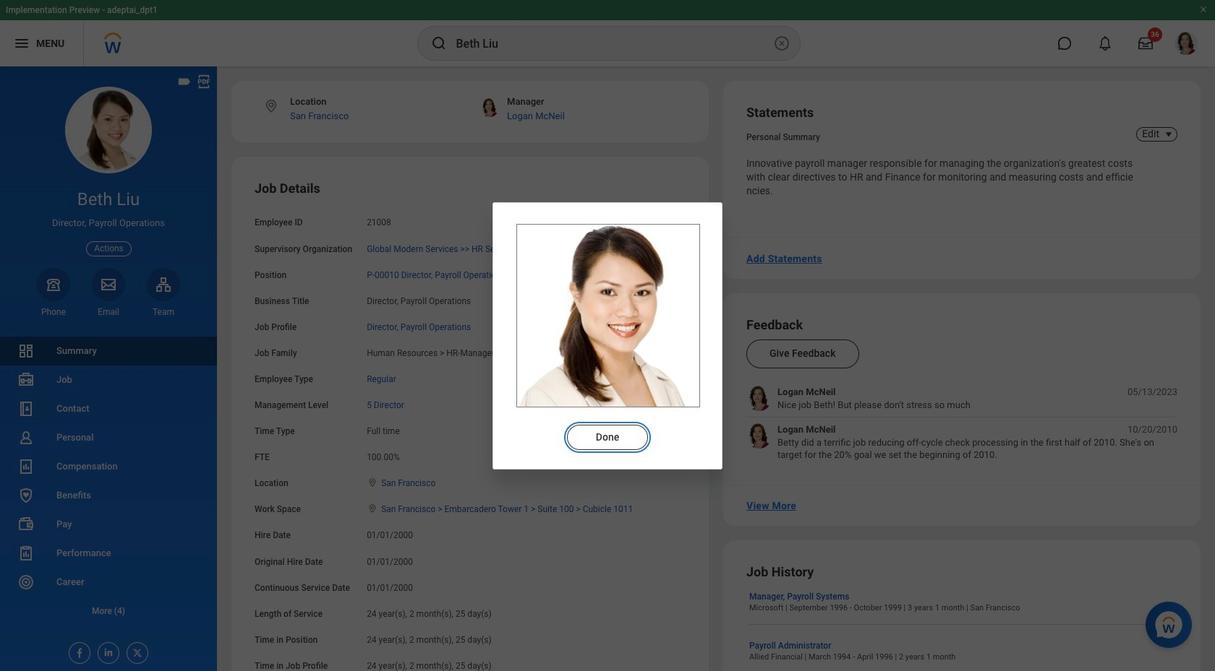 Task type: locate. For each thing, give the bounding box(es) containing it.
phone beth liu element
[[37, 307, 70, 318]]

phone image
[[43, 276, 64, 293]]

job image
[[17, 372, 35, 389]]

1 vertical spatial employee's photo (logan mcneil) image
[[746, 424, 772, 449]]

performance image
[[17, 545, 35, 563]]

list
[[0, 337, 217, 626], [746, 386, 1177, 462]]

region inside larger image alert dialog
[[516, 413, 699, 452]]

banner
[[0, 0, 1215, 67]]

location image
[[367, 478, 378, 488]]

summary image
[[17, 343, 35, 360]]

x circle image
[[773, 35, 790, 52]]

pay image
[[17, 516, 35, 534]]

tag image
[[176, 74, 192, 90]]

career image
[[17, 574, 35, 592]]

0 vertical spatial location image
[[263, 98, 279, 114]]

employee's photo (logan mcneil) image
[[746, 386, 772, 412], [746, 424, 772, 449]]

personal summary element
[[746, 129, 820, 142]]

view printable version (pdf) image
[[196, 74, 212, 90]]

email beth liu element
[[92, 307, 125, 318]]

search image
[[430, 35, 447, 52]]

region
[[516, 413, 699, 452]]

1 horizontal spatial location image
[[367, 504, 378, 514]]

mail image
[[100, 276, 117, 293]]

linkedin image
[[98, 644, 114, 659]]

1 horizontal spatial list
[[746, 386, 1177, 462]]

view team image
[[155, 276, 172, 293]]

group
[[255, 180, 686, 672]]

benefits image
[[17, 487, 35, 505]]

0 vertical spatial employee's photo (logan mcneil) image
[[746, 386, 772, 412]]

location image
[[263, 98, 279, 114], [367, 504, 378, 514]]

inbox large image
[[1138, 36, 1153, 51]]



Task type: vqa. For each thing, say whether or not it's contained in the screenshot.
'close environment banner' Image
yes



Task type: describe. For each thing, give the bounding box(es) containing it.
facebook image
[[69, 644, 85, 660]]

2 employee's photo (logan mcneil) image from the top
[[746, 424, 772, 449]]

notifications large image
[[1098, 36, 1112, 51]]

compensation image
[[17, 459, 35, 476]]

beth liu employee photo image
[[516, 224, 700, 408]]

x image
[[127, 644, 143, 660]]

full time element
[[367, 424, 400, 437]]

close environment banner image
[[1199, 5, 1208, 14]]

navigation pane region
[[0, 67, 217, 672]]

larger image alert dialog
[[493, 202, 723, 470]]

1 employee's photo (logan mcneil) image from the top
[[746, 386, 772, 412]]

profile logan mcneil element
[[1166, 27, 1206, 59]]

0 horizontal spatial location image
[[263, 98, 279, 114]]

team beth liu element
[[147, 307, 180, 318]]

personal image
[[17, 430, 35, 447]]

contact image
[[17, 401, 35, 418]]

1 vertical spatial location image
[[367, 504, 378, 514]]

0 horizontal spatial list
[[0, 337, 217, 626]]



